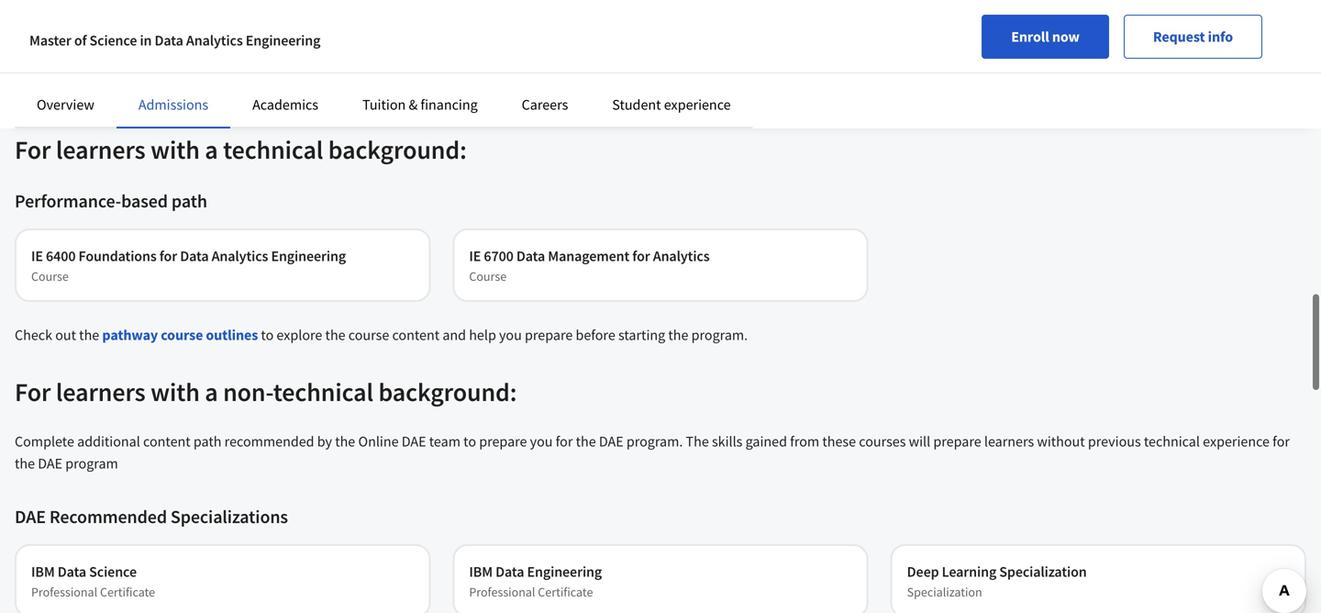 Task type: locate. For each thing, give the bounding box(es) containing it.
two right on
[[149, 84, 172, 102]]

engineering for master of science in data analytics engineering
[[246, 31, 321, 50]]

2 for from the top
[[15, 376, 51, 408]]

0 horizontal spatial specialization
[[907, 584, 983, 600]]

ibm data science professional certificate
[[31, 563, 155, 600]]

two inside , we'll recommend a content path for you to prepare prior to enrolling in the dae performance-based admission courses. once you've completed this preparatory course, you'll access two courses from the dae program. get a b or better in both courses (and provide proof of your bachelor's degree before you finish the courses), and you'll continue into the degree program the next term.
[[312, 10, 335, 28]]

1 horizontal spatial ie
[[469, 247, 481, 265]]

experience inside complete additional content path recommended by the online dae team to prepare you for the dae program. the skills gained from these courses will prepare learners without previous technical experience for the dae program
[[1203, 432, 1270, 451]]

tuition & financing link
[[363, 95, 478, 114]]

1 ie from the left
[[31, 247, 43, 265]]

1 horizontal spatial certificate
[[538, 584, 593, 600]]

data inside ie 6400 foundations for data analytics engineering course
[[180, 247, 209, 265]]

1 horizontal spatial course
[[469, 268, 507, 285]]

for for for learners with a non-technical background:
[[15, 376, 51, 408]]

1 vertical spatial and
[[443, 326, 466, 344]]

0 vertical spatial with
[[151, 134, 200, 166]]

with
[[151, 134, 200, 166], [151, 376, 200, 408]]

data inside ibm data science professional certificate
[[58, 563, 86, 581]]

for up complete
[[15, 376, 51, 408]]

tuition & financing
[[363, 95, 478, 114]]

prepare up (and
[[703, 0, 751, 6]]

from up &
[[388, 10, 417, 28]]

content up or
[[560, 0, 607, 6]]

content
[[560, 0, 607, 6], [392, 326, 440, 344], [143, 432, 191, 451]]

1 with from the top
[[151, 134, 200, 166]]

science down this
[[90, 31, 137, 50]]

2 horizontal spatial of
[[914, 84, 927, 102]]

engineering for ie 6400 foundations for data analytics engineering course
[[271, 247, 346, 265]]

request
[[1154, 28, 1206, 46]]

1 horizontal spatial ibm
[[469, 563, 493, 581]]

tuition
[[363, 95, 406, 114]]

1 ibm from the left
[[31, 563, 55, 581]]

0 horizontal spatial you'll
[[232, 10, 266, 28]]

course inside ie 6700 data management for analytics course
[[469, 268, 507, 285]]

background: down tuition at the left top
[[328, 134, 467, 166]]

experience
[[664, 95, 731, 114], [1203, 432, 1270, 451]]

2 vertical spatial learners
[[985, 432, 1035, 451]]

dae recommended specializations
[[15, 505, 288, 528]]

2 vertical spatial technical
[[1144, 432, 1200, 451]]

ie inside ie 6700 data management for analytics course
[[469, 247, 481, 265]]

1 vertical spatial performance-
[[346, 84, 429, 102]]

prepare right team
[[479, 432, 527, 451]]

1 horizontal spatial specialization
[[1000, 563, 1087, 581]]

0 horizontal spatial before
[[576, 326, 616, 344]]

starting
[[619, 326, 666, 344]]

ie inside ie 6400 foundations for data analytics engineering course
[[31, 247, 43, 265]]

0 vertical spatial path
[[610, 0, 638, 6]]

based up foundations at the top
[[121, 190, 168, 212]]

0 vertical spatial before
[[1003, 10, 1043, 28]]

courses),
[[1131, 10, 1186, 28]]

technical
[[223, 134, 323, 166], [273, 376, 374, 408], [1144, 432, 1200, 451]]

online
[[358, 432, 399, 451]]

learning
[[942, 563, 997, 581]]

course right the explore
[[349, 326, 389, 344]]

of left your
[[846, 10, 858, 28]]

program left upon
[[685, 84, 738, 102]]

2 vertical spatial path
[[194, 432, 222, 451]]

a down admissions 'link'
[[205, 134, 218, 166]]

learners left without
[[985, 432, 1035, 451]]

2 course from the left
[[469, 268, 507, 285]]

program. down recommend
[[471, 10, 527, 28]]

ibm for ibm data engineering
[[469, 563, 493, 581]]

0 vertical spatial two
[[312, 10, 335, 28]]

and left help
[[443, 326, 466, 344]]

in up your
[[860, 0, 871, 6]]

transferred
[[548, 84, 616, 102]]

course down 6700
[[469, 268, 507, 285]]

analytics inside ie 6400 foundations for data analytics engineering course
[[212, 247, 268, 265]]

1 vertical spatial of
[[74, 31, 87, 50]]

path up ie 6400 foundations for data analytics engineering course
[[172, 190, 207, 212]]

analytics for for
[[212, 247, 268, 265]]

specialization right learning on the bottom right
[[1000, 563, 1087, 581]]

learners up additional
[[56, 376, 146, 408]]

from
[[388, 10, 417, 28], [790, 432, 820, 451]]

based right &
[[429, 84, 466, 102]]

with for non-
[[151, 376, 200, 408]]

ie for ie 6400 foundations for data analytics engineering
[[31, 247, 43, 265]]

2 horizontal spatial content
[[560, 0, 607, 6]]

professional for science
[[31, 584, 97, 600]]

deep learning specialization specialization
[[907, 563, 1087, 600]]

0 vertical spatial content
[[560, 0, 607, 6]]

you'll up term.
[[232, 10, 266, 28]]

1 horizontal spatial you'll
[[1216, 10, 1250, 28]]

ie left 6400
[[31, 247, 43, 265]]

analytics down course, at left top
[[186, 31, 243, 50]]

a for technical
[[205, 376, 218, 408]]

analytics up the outlines
[[212, 247, 268, 265]]

content left help
[[392, 326, 440, 344]]

continue
[[1253, 10, 1307, 28]]

learners up the performance-based path
[[56, 134, 146, 166]]

1 vertical spatial technical
[[273, 376, 374, 408]]

prior
[[754, 0, 784, 6]]

technical inside complete additional content path recommended by the online dae team to prepare you for the dae program. the skills gained from these courses will prepare learners without previous technical experience for the dae program
[[1144, 432, 1200, 451]]

path inside complete additional content path recommended by the online dae team to prepare you for the dae program. the skills gained from these courses will prepare learners without previous technical experience for the dae program
[[194, 432, 222, 451]]

1 vertical spatial before
[[576, 326, 616, 344]]

background: up team
[[379, 376, 517, 408]]

0 horizontal spatial professional
[[31, 584, 97, 600]]

degree down this
[[65, 32, 107, 50]]

pathway course outlines link
[[102, 326, 258, 344]]

outlines
[[206, 326, 258, 344]]

1 vertical spatial degree
[[65, 32, 107, 50]]

you'll
[[232, 10, 266, 28], [1216, 10, 1250, 28]]

content inside , we'll recommend a content path for you to prepare prior to enrolling in the dae performance-based admission courses. once you've completed this preparatory course, you'll access two courses from the dae program. get a b or better in both courses (and provide proof of your bachelor's degree before you finish the courses), and you'll continue into the degree program the next term.
[[560, 0, 607, 6]]

0 horizontal spatial two
[[149, 84, 172, 102]]

0 vertical spatial program.
[[471, 10, 527, 28]]

content right additional
[[143, 432, 191, 451]]

specialization
[[1000, 563, 1087, 581], [907, 584, 983, 600]]

to up provide
[[786, 0, 799, 6]]

1 horizontal spatial of
[[846, 10, 858, 28]]

professional for engineering
[[469, 584, 536, 600]]

engineering
[[246, 31, 321, 50], [271, 247, 346, 265], [527, 563, 602, 581]]

ie
[[31, 247, 43, 265], [469, 247, 481, 265]]

complete additional content path recommended by the online dae team to prepare you for the dae program. the skills gained from these courses will prepare learners without previous technical experience for the dae program
[[15, 432, 1290, 473]]

courses left (and
[[679, 10, 726, 28]]

in left fast
[[253, 84, 264, 102]]

1 vertical spatial learners
[[56, 376, 146, 408]]

2 with from the top
[[151, 376, 200, 408]]

certificate
[[100, 584, 155, 600], [538, 584, 593, 600]]

1 course from the left
[[161, 326, 203, 344]]

program. left the
[[627, 432, 683, 451]]

0 vertical spatial for
[[15, 134, 51, 166]]

2 vertical spatial engineering
[[527, 563, 602, 581]]

will
[[909, 432, 931, 451]]

management
[[548, 247, 630, 265]]

1 vertical spatial science
[[89, 563, 137, 581]]

2 vertical spatial based
[[121, 190, 168, 212]]

courses down term.
[[203, 84, 250, 102]]

overview
[[37, 95, 94, 114]]

0 horizontal spatial performance-
[[346, 84, 429, 102]]

to left the explore
[[261, 326, 274, 344]]

of down this
[[74, 31, 87, 50]]

a left non-
[[205, 376, 218, 408]]

specialization down the deep
[[907, 584, 983, 600]]

0 horizontal spatial ie
[[31, 247, 43, 265]]

course left the outlines
[[161, 326, 203, 344]]

successful
[[776, 84, 838, 102]]

0 horizontal spatial and
[[443, 326, 466, 344]]

1 vertical spatial specialization
[[907, 584, 983, 600]]

technical right "previous"
[[1144, 432, 1200, 451]]

analytics up "starting"
[[653, 247, 710, 265]]

1 horizontal spatial degree
[[958, 10, 1000, 28]]

technical up by
[[273, 376, 374, 408]]

to right team
[[464, 432, 476, 451]]

professional inside ibm data engineering professional certificate
[[469, 584, 536, 600]]

program down preparatory
[[110, 32, 163, 50]]

upon
[[741, 84, 773, 102]]

1 vertical spatial with
[[151, 376, 200, 408]]

0 horizontal spatial from
[[388, 10, 417, 28]]

additional
[[77, 432, 140, 451]]

explore
[[277, 326, 322, 344]]

0 horizontal spatial experience
[[664, 95, 731, 114]]

team
[[429, 432, 461, 451]]

1 vertical spatial for
[[15, 376, 51, 408]]

program. right "starting"
[[692, 326, 748, 344]]

ibm inside ibm data engineering professional certificate
[[469, 563, 493, 581]]

recommended
[[49, 505, 167, 528]]

1 you'll from the left
[[232, 10, 266, 28]]

science
[[90, 31, 137, 50], [89, 563, 137, 581]]

a for path
[[549, 0, 557, 6]]

1 horizontal spatial two
[[312, 10, 335, 28]]

2 professional from the left
[[469, 584, 536, 600]]

engineering inside ibm data engineering professional certificate
[[527, 563, 602, 581]]

for down overview
[[15, 134, 51, 166]]

2 certificate from the left
[[538, 584, 593, 600]]

are
[[525, 84, 545, 102]]

0 vertical spatial of
[[846, 10, 858, 28]]

dae
[[898, 0, 922, 6], [443, 10, 468, 28], [175, 84, 200, 102], [658, 84, 682, 102], [402, 432, 426, 451], [599, 432, 624, 451], [38, 454, 62, 473], [15, 505, 46, 528]]

program down additional
[[65, 454, 118, 473]]

path up better on the left top of page
[[610, 0, 638, 6]]

learners for for learners with a non-technical background:
[[56, 376, 146, 408]]

0 vertical spatial program
[[110, 32, 163, 50]]

professional inside ibm data science professional certificate
[[31, 584, 97, 600]]

2 vertical spatial program.
[[627, 432, 683, 451]]

from inside complete additional content path recommended by the online dae team to prepare you for the dae program. the skills gained from these courses will prepare learners without previous technical experience for the dae program
[[790, 432, 820, 451]]

0 vertical spatial technical
[[223, 134, 323, 166]]

2 vertical spatial of
[[914, 84, 927, 102]]

pathway left are
[[469, 84, 522, 102]]

1 horizontal spatial performance-
[[925, 0, 1009, 6]]

better
[[592, 10, 629, 28]]

certificate inside ibm data science professional certificate
[[100, 584, 155, 600]]

0 horizontal spatial course
[[161, 326, 203, 344]]

program. inside complete additional content path recommended by the online dae team to prepare you for the dae program. the skills gained from these courses will prepare learners without previous technical experience for the dae program
[[627, 432, 683, 451]]

program
[[110, 32, 163, 50], [685, 84, 738, 102], [65, 454, 118, 473]]

0 horizontal spatial program.
[[471, 10, 527, 28]]

you
[[661, 0, 684, 6], [1046, 10, 1069, 28], [499, 326, 522, 344], [530, 432, 553, 451]]

program inside complete additional content path recommended by the online dae team to prepare you for the dae program. the skills gained from these courses will prepare learners without previous technical experience for the dae program
[[65, 454, 118, 473]]

1 for from the top
[[15, 134, 51, 166]]

path inside , we'll recommend a content path for you to prepare prior to enrolling in the dae performance-based admission courses. once you've completed this preparatory course, you'll access two courses from the dae program. get a b or better in both courses (and provide proof of your bachelor's degree before you finish the courses), and you'll continue into the degree program the next term.
[[610, 0, 638, 6]]

0 horizontal spatial based
[[121, 190, 168, 212]]

,
[[434, 0, 438, 6]]

background:
[[328, 134, 467, 166], [379, 376, 517, 408]]

pathway.
[[953, 84, 1009, 102]]

with down pathway course outlines link
[[151, 376, 200, 408]]

performance- up bachelor's
[[925, 0, 1009, 6]]

1 horizontal spatial program.
[[627, 432, 683, 451]]

0 vertical spatial and
[[1189, 10, 1213, 28]]

2 science from the top
[[89, 563, 137, 581]]

a left 'b' in the left top of the page
[[554, 10, 562, 28]]

performance- right app
[[346, 84, 429, 102]]

and down once
[[1189, 10, 1213, 28]]

1 vertical spatial from
[[790, 432, 820, 451]]

courses
[[338, 10, 385, 28], [679, 10, 726, 28], [203, 84, 250, 102], [859, 432, 906, 451]]

a for background:
[[205, 134, 218, 166]]

2 vertical spatial content
[[143, 432, 191, 451]]

0 vertical spatial engineering
[[246, 31, 321, 50]]

admissions
[[138, 95, 208, 114]]

prepare right help
[[525, 326, 573, 344]]

courses right access
[[338, 10, 385, 28]]

0 horizontal spatial content
[[143, 432, 191, 451]]

0 vertical spatial based
[[1009, 0, 1046, 6]]

ie left 6700
[[469, 247, 481, 265]]

0 vertical spatial science
[[90, 31, 137, 50]]

1 vertical spatial program.
[[692, 326, 748, 344]]

1 horizontal spatial content
[[392, 326, 440, 344]]

two right access
[[312, 10, 335, 28]]

from left these
[[790, 432, 820, 451]]

you'll down you've
[[1216, 10, 1250, 28]]

0 vertical spatial performance-
[[925, 0, 1009, 6]]

for inside ie 6400 foundations for data analytics engineering course
[[159, 247, 177, 265]]

fast
[[291, 84, 316, 102]]

engineering inside ie 6400 foundations for data analytics engineering course
[[271, 247, 346, 265]]

path left recommended
[[194, 432, 222, 451]]

ibm inside ibm data science professional certificate
[[31, 563, 55, 581]]

0 horizontal spatial ibm
[[31, 563, 55, 581]]

recommend
[[472, 0, 547, 6]]

analytics
[[186, 31, 243, 50], [212, 247, 268, 265], [653, 247, 710, 265]]

prepare
[[703, 0, 751, 6], [525, 326, 573, 344], [479, 432, 527, 451], [934, 432, 982, 451]]

1 vertical spatial pathway
[[102, 326, 158, 344]]

0 horizontal spatial pathway
[[102, 326, 158, 344]]

0 vertical spatial degree
[[958, 10, 1000, 28]]

and
[[1189, 10, 1213, 28], [443, 326, 466, 344]]

2 horizontal spatial based
[[1009, 0, 1046, 6]]

2 ie from the left
[[469, 247, 481, 265]]

0 horizontal spatial course
[[31, 268, 69, 285]]

data
[[155, 31, 183, 50], [180, 247, 209, 265], [517, 247, 545, 265], [58, 563, 86, 581], [496, 563, 524, 581]]

data inside ie 6700 data management for analytics course
[[517, 247, 545, 265]]

1 horizontal spatial and
[[1189, 10, 1213, 28]]

bachelor's
[[891, 10, 955, 28]]

with down admissions 'link'
[[151, 134, 200, 166]]

before left now
[[1003, 10, 1043, 28]]

learners for for learners with a technical background:
[[56, 134, 146, 166]]

1 horizontal spatial before
[[1003, 10, 1043, 28]]

professional
[[31, 584, 97, 600], [469, 584, 536, 600]]

degree left 'enroll'
[[958, 10, 1000, 28]]

2 ibm from the left
[[469, 563, 493, 581]]

1 horizontal spatial professional
[[469, 584, 536, 600]]

1 science from the top
[[90, 31, 137, 50]]

1 horizontal spatial experience
[[1203, 432, 1270, 451]]

1 professional from the left
[[31, 584, 97, 600]]

finish
[[1072, 10, 1105, 28]]

with for technical
[[151, 134, 200, 166]]

complete
[[15, 432, 74, 451]]

to inside complete additional content path recommended by the online dae team to prepare you for the dae program. the skills gained from these courses will prepare learners without previous technical experience for the dae program
[[464, 432, 476, 451]]

analytics inside ie 6700 data management for analytics course
[[653, 247, 710, 265]]

of
[[846, 10, 858, 28], [74, 31, 87, 50], [914, 84, 927, 102]]

before left "starting"
[[576, 326, 616, 344]]

0 horizontal spatial certificate
[[100, 584, 155, 600]]

0 vertical spatial learners
[[56, 134, 146, 166]]

check out the pathway course outlines to explore the course content and help you prepare before starting the program.
[[15, 326, 748, 344]]

based
[[1009, 0, 1046, 6], [429, 84, 466, 102], [121, 190, 168, 212]]

two
[[312, 10, 335, 28], [149, 84, 172, 102]]

0 vertical spatial from
[[388, 10, 417, 28]]

master of science in data analytics engineering
[[29, 31, 321, 50]]

term.
[[219, 32, 251, 50]]

pathway right out
[[102, 326, 158, 344]]

both
[[647, 10, 676, 28]]

1 vertical spatial content
[[392, 326, 440, 344]]

based up 'enroll'
[[1009, 0, 1046, 6]]

credits earned on the two dae courses in the fast app performance-based pathway are transferred to the dae program upon successful completion of the pathway.
[[15, 84, 1009, 102]]

to
[[687, 0, 700, 6], [786, 0, 799, 6], [619, 84, 631, 102], [261, 326, 274, 344], [464, 432, 476, 451]]

0 vertical spatial specialization
[[1000, 563, 1087, 581]]

now
[[1053, 28, 1080, 46]]

1 horizontal spatial pathway
[[469, 84, 522, 102]]

degree
[[958, 10, 1000, 28], [65, 32, 107, 50]]

1 horizontal spatial from
[[790, 432, 820, 451]]

a up get on the top left
[[549, 0, 557, 6]]

0 horizontal spatial degree
[[65, 32, 107, 50]]

1 horizontal spatial course
[[349, 326, 389, 344]]

to right transferred
[[619, 84, 631, 102]]

science down recommended on the bottom
[[89, 563, 137, 581]]

1 certificate from the left
[[100, 584, 155, 600]]

2 vertical spatial program
[[65, 454, 118, 473]]

science inside ibm data science professional certificate
[[89, 563, 137, 581]]

of right the completion
[[914, 84, 927, 102]]

course down 6400
[[31, 268, 69, 285]]

1 horizontal spatial based
[[429, 84, 466, 102]]

1 vertical spatial experience
[[1203, 432, 1270, 451]]

certificate inside ibm data engineering professional certificate
[[538, 584, 593, 600]]

analytics for management
[[653, 247, 710, 265]]

courses left will
[[859, 432, 906, 451]]

1 course from the left
[[31, 268, 69, 285]]

ibm
[[31, 563, 55, 581], [469, 563, 493, 581]]

ie for ie 6700 data management for analytics
[[469, 247, 481, 265]]

technical down academics link
[[223, 134, 323, 166]]

1 vertical spatial engineering
[[271, 247, 346, 265]]

science for in
[[90, 31, 137, 50]]



Task type: describe. For each thing, give the bounding box(es) containing it.
b
[[565, 10, 573, 28]]

next
[[189, 32, 216, 50]]

science for professional
[[89, 563, 137, 581]]

analytics for in
[[186, 31, 243, 50]]

performance-
[[15, 190, 121, 212]]

request info button
[[1124, 15, 1263, 59]]

1 vertical spatial path
[[172, 190, 207, 212]]

gained
[[746, 432, 787, 451]]

, we'll recommend a content path for you to prepare prior to enrolling in the dae performance-based admission courses. once you've completed this preparatory course, you'll access two courses from the dae program. get a b or better in both courses (and provide proof of your bachelor's degree before you finish the courses), and you'll continue into the degree program the next term.
[[15, 0, 1307, 50]]

info
[[1208, 28, 1234, 46]]

student
[[612, 95, 661, 114]]

enroll now
[[1012, 28, 1080, 46]]

into
[[15, 32, 39, 50]]

6700
[[484, 247, 514, 265]]

0 vertical spatial experience
[[664, 95, 731, 114]]

from inside , we'll recommend a content path for you to prepare prior to enrolling in the dae performance-based admission courses. once you've completed this preparatory course, you'll access two courses from the dae program. get a b or better in both courses (and provide proof of your bachelor's degree before you finish the courses), and you'll continue into the degree program the next term.
[[388, 10, 417, 28]]

prepare inside , we'll recommend a content path for you to prepare prior to enrolling in the dae performance-based admission courses. once you've completed this preparatory course, you'll access two courses from the dae program. get a b or better in both courses (and provide proof of your bachelor's degree before you finish the courses), and you'll continue into the degree program the next term.
[[703, 0, 751, 6]]

course inside ie 6400 foundations for data analytics engineering course
[[31, 268, 69, 285]]

completed
[[15, 10, 80, 28]]

foundations
[[79, 247, 157, 265]]

0 horizontal spatial of
[[74, 31, 87, 50]]

for learners with a non-technical background:
[[15, 376, 517, 408]]

careers link
[[522, 95, 568, 114]]

academics link
[[252, 95, 319, 114]]

without
[[1037, 432, 1085, 451]]

overview link
[[37, 95, 94, 114]]

we'll
[[440, 0, 469, 6]]

ibm data engineering professional certificate
[[469, 563, 602, 600]]

1 vertical spatial two
[[149, 84, 172, 102]]

program inside , we'll recommend a content path for you to prepare prior to enrolling in the dae performance-based admission courses. once you've completed this preparatory course, you'll access two courses from the dae program. get a b or better in both courses (and provide proof of your bachelor's degree before you finish the courses), and you'll continue into the degree program the next term.
[[110, 32, 163, 50]]

your
[[861, 10, 889, 28]]

help
[[469, 326, 496, 344]]

based inside , we'll recommend a content path for you to prepare prior to enrolling in the dae performance-based admission courses. once you've completed this preparatory course, you'll access two courses from the dae program. get a b or better in both courses (and provide proof of your bachelor's degree before you finish the courses), and you'll continue into the degree program the next term.
[[1009, 0, 1046, 6]]

enroll now button
[[982, 15, 1110, 59]]

for for for learners with a technical background:
[[15, 134, 51, 166]]

certificate for ibm data science
[[100, 584, 155, 600]]

out
[[55, 326, 76, 344]]

performance- inside , we'll recommend a content path for you to prepare prior to enrolling in the dae performance-based admission courses. once you've completed this preparatory course, you'll access two courses from the dae program. get a b or better in both courses (and provide proof of your bachelor's degree before you finish the courses), and you'll continue into the degree program the next term.
[[925, 0, 1009, 6]]

and inside , we'll recommend a content path for you to prepare prior to enrolling in the dae performance-based admission courses. once you've completed this preparatory course, you'll access two courses from the dae program. get a b or better in both courses (and provide proof of your bachelor's degree before you finish the courses), and you'll continue into the degree program the next term.
[[1189, 10, 1213, 28]]

by
[[317, 432, 332, 451]]

data inside ibm data engineering professional certificate
[[496, 563, 524, 581]]

credits
[[15, 84, 58, 102]]

1 vertical spatial background:
[[379, 376, 517, 408]]

request info
[[1154, 28, 1234, 46]]

careers
[[522, 95, 568, 114]]

prepare right will
[[934, 432, 982, 451]]

program. inside , we'll recommend a content path for you to prepare prior to enrolling in the dae performance-based admission courses. once you've completed this preparatory course, you'll access two courses from the dae program. get a b or better in both courses (and provide proof of your bachelor's degree before you finish the courses), and you'll continue into the degree program the next term.
[[471, 10, 527, 28]]

certificate for ibm data engineering
[[538, 584, 593, 600]]

app
[[319, 84, 343, 102]]

or
[[576, 10, 589, 28]]

in left both
[[632, 10, 644, 28]]

previous
[[1088, 432, 1141, 451]]

course,
[[185, 10, 229, 28]]

you've
[[1203, 0, 1243, 6]]

completion
[[841, 84, 911, 102]]

admission
[[1049, 0, 1112, 6]]

academics
[[252, 95, 319, 114]]

student experience
[[612, 95, 731, 114]]

enrolling
[[802, 0, 857, 6]]

in down preparatory
[[140, 31, 152, 50]]

earned
[[61, 84, 104, 102]]

0 vertical spatial pathway
[[469, 84, 522, 102]]

ibm for ibm data science
[[31, 563, 55, 581]]

once
[[1168, 0, 1200, 6]]

specializations
[[171, 505, 288, 528]]

courses inside complete additional content path recommended by the online dae team to prepare you for the dae program. the skills gained from these courses will prepare learners without previous technical experience for the dae program
[[859, 432, 906, 451]]

0 vertical spatial background:
[[328, 134, 467, 166]]

&
[[409, 95, 418, 114]]

student experience link
[[612, 95, 731, 114]]

on
[[107, 84, 123, 102]]

you inside complete additional content path recommended by the online dae team to prepare you for the dae program. the skills gained from these courses will prepare learners without previous technical experience for the dae program
[[530, 432, 553, 451]]

for learners with a technical background:
[[15, 134, 467, 166]]

the
[[686, 432, 709, 451]]

master
[[29, 31, 71, 50]]

admissions link
[[138, 95, 208, 114]]

performance-based path
[[15, 190, 207, 212]]

of inside , we'll recommend a content path for you to prepare prior to enrolling in the dae performance-based admission courses. once you've completed this preparatory course, you'll access two courses from the dae program. get a b or better in both courses (and provide proof of your bachelor's degree before you finish the courses), and you'll continue into the degree program the next term.
[[846, 10, 858, 28]]

before inside , we'll recommend a content path for you to prepare prior to enrolling in the dae performance-based admission courses. once you've completed this preparatory course, you'll access two courses from the dae program. get a b or better in both courses (and provide proof of your bachelor's degree before you finish the courses), and you'll continue into the degree program the next term.
[[1003, 10, 1043, 28]]

2 you'll from the left
[[1216, 10, 1250, 28]]

(and
[[728, 10, 756, 28]]

learners inside complete additional content path recommended by the online dae team to prepare you for the dae program. the skills gained from these courses will prepare learners without previous technical experience for the dae program
[[985, 432, 1035, 451]]

preparatory
[[109, 10, 182, 28]]

1 vertical spatial based
[[429, 84, 466, 102]]

6400
[[46, 247, 76, 265]]

enroll
[[1012, 28, 1050, 46]]

skills
[[712, 432, 743, 451]]

get
[[530, 10, 551, 28]]

to left prior
[[687, 0, 700, 6]]

for inside ie 6700 data management for analytics course
[[633, 247, 650, 265]]

non-
[[223, 376, 273, 408]]

proof
[[809, 10, 843, 28]]

1 vertical spatial program
[[685, 84, 738, 102]]

this
[[83, 10, 106, 28]]

financing
[[421, 95, 478, 114]]

recommended
[[225, 432, 314, 451]]

ie 6400 foundations for data analytics engineering course
[[31, 247, 346, 285]]

2 course from the left
[[349, 326, 389, 344]]

content inside complete additional content path recommended by the online dae team to prepare you for the dae program. the skills gained from these courses will prepare learners without previous technical experience for the dae program
[[143, 432, 191, 451]]

for inside , we'll recommend a content path for you to prepare prior to enrolling in the dae performance-based admission courses. once you've completed this preparatory course, you'll access two courses from the dae program. get a b or better in both courses (and provide proof of your bachelor's degree before you finish the courses), and you'll continue into the degree program the next term.
[[641, 0, 658, 6]]

deep
[[907, 563, 939, 581]]

access
[[269, 10, 309, 28]]

2 horizontal spatial program.
[[692, 326, 748, 344]]



Task type: vqa. For each thing, say whether or not it's contained in the screenshot.
we'll
yes



